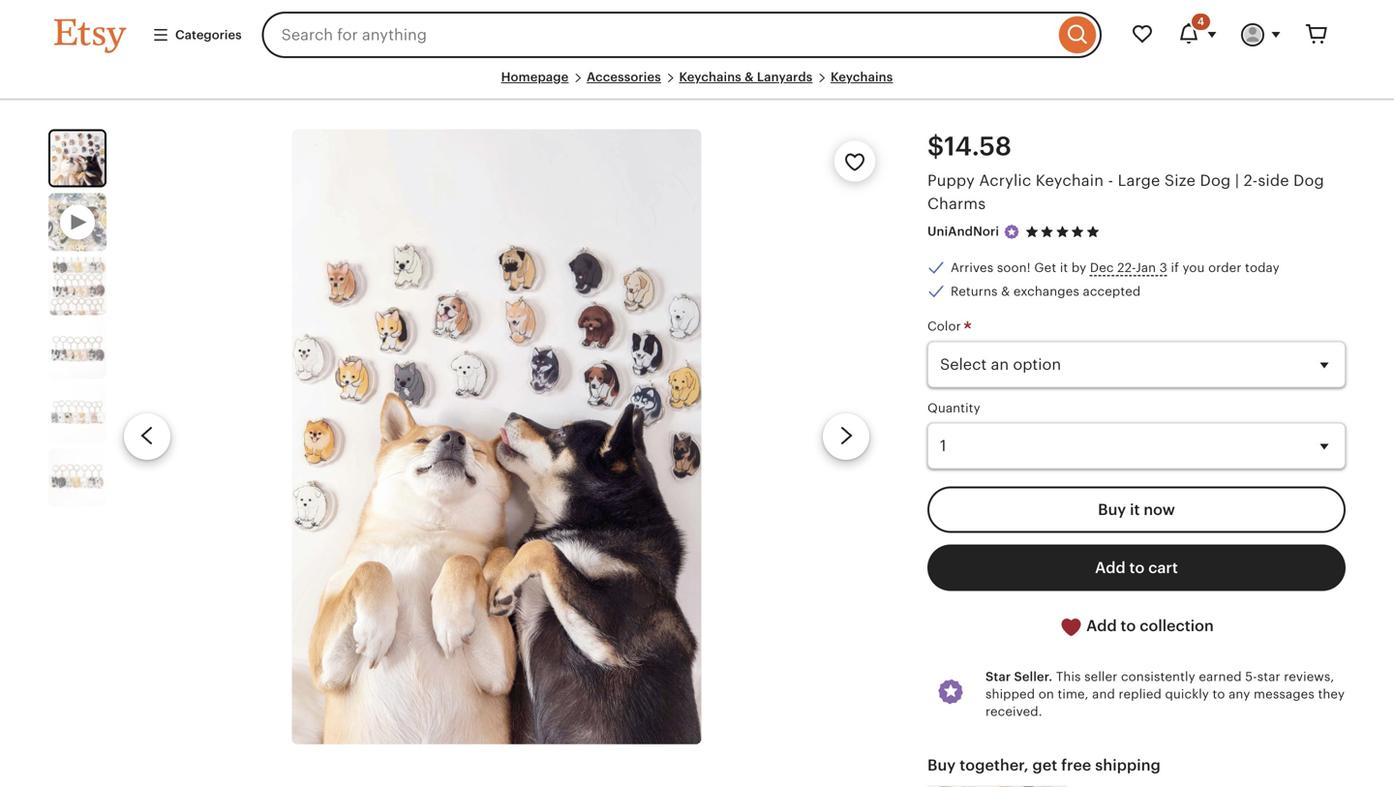 Task type: locate. For each thing, give the bounding box(es) containing it.
puppy acrylic keychain large size dog 2-side dog charms image 1 image
[[292, 129, 702, 744], [50, 131, 105, 186]]

dog left '|'
[[1200, 172, 1231, 190]]

shipping
[[1096, 757, 1161, 774]]

to inside the "add to cart" button
[[1130, 559, 1145, 577]]

side
[[1258, 172, 1290, 190]]

keychains & lanyards
[[679, 70, 813, 84]]

free
[[1062, 757, 1092, 774]]

collection
[[1140, 617, 1214, 635]]

add up seller
[[1087, 617, 1117, 635]]

1 vertical spatial to
[[1121, 617, 1136, 635]]

0 horizontal spatial &
[[745, 70, 754, 84]]

buy inside buy it now button
[[1098, 501, 1126, 519]]

0 horizontal spatial keychains
[[679, 70, 742, 84]]

earned
[[1199, 669, 1242, 684]]

star_seller image
[[1003, 223, 1021, 241]]

replied
[[1119, 687, 1162, 702]]

0 vertical spatial &
[[745, 70, 754, 84]]

keychains & lanyards link
[[679, 70, 813, 84]]

add for add to collection
[[1087, 617, 1117, 635]]

uniandnori
[[928, 224, 999, 239]]

keychains down 'search for anything' text field
[[679, 70, 742, 84]]

it left now
[[1130, 501, 1140, 519]]

Search for anything text field
[[262, 12, 1055, 58]]

& for keychains
[[745, 70, 754, 84]]

2-
[[1244, 172, 1258, 190]]

color
[[928, 319, 965, 334]]

add to collection button
[[928, 603, 1346, 651]]

accepted
[[1083, 284, 1141, 299]]

to inside "add to collection" "button"
[[1121, 617, 1136, 635]]

0 vertical spatial buy
[[1098, 501, 1126, 519]]

1 vertical spatial buy
[[928, 757, 956, 774]]

puppy acrylic keychain - large size dog | 2-side dog charms
[[928, 172, 1325, 213]]

size
[[1165, 172, 1196, 190]]

any
[[1229, 687, 1251, 702]]

to left collection
[[1121, 617, 1136, 635]]

you
[[1183, 261, 1205, 275]]

add to cart button
[[928, 545, 1346, 591]]

add inside "button"
[[1087, 617, 1117, 635]]

1 horizontal spatial dog
[[1294, 172, 1325, 190]]

dog
[[1200, 172, 1231, 190], [1294, 172, 1325, 190]]

and
[[1093, 687, 1116, 702]]

buy left 'together,'
[[928, 757, 956, 774]]

returns
[[951, 284, 998, 299]]

star
[[1258, 669, 1281, 684]]

0 horizontal spatial dog
[[1200, 172, 1231, 190]]

2 keychains from the left
[[831, 70, 893, 84]]

homepage link
[[501, 70, 569, 84]]

keychains for keychains link
[[831, 70, 893, 84]]

0 vertical spatial to
[[1130, 559, 1145, 577]]

keychains link
[[831, 70, 893, 84]]

1 vertical spatial add
[[1087, 617, 1117, 635]]

keychains
[[679, 70, 742, 84], [831, 70, 893, 84]]

1 horizontal spatial &
[[1001, 284, 1010, 299]]

0 horizontal spatial buy
[[928, 757, 956, 774]]

1 vertical spatial &
[[1001, 284, 1010, 299]]

1 horizontal spatial it
[[1130, 501, 1140, 519]]

cart
[[1149, 559, 1178, 577]]

add left cart
[[1095, 559, 1126, 577]]

buy
[[1098, 501, 1126, 519], [928, 757, 956, 774]]

keychain
[[1036, 172, 1104, 190]]

add
[[1095, 559, 1126, 577], [1087, 617, 1117, 635]]

add inside button
[[1095, 559, 1126, 577]]

lanyards
[[757, 70, 813, 84]]

1 horizontal spatial buy
[[1098, 501, 1126, 519]]

to left cart
[[1130, 559, 1145, 577]]

buy left now
[[1098, 501, 1126, 519]]

& for returns
[[1001, 284, 1010, 299]]

1 horizontal spatial keychains
[[831, 70, 893, 84]]

puppy acrylic keychain large size dog 2-side dog charms image 4 image
[[48, 385, 107, 443]]

categories banner
[[19, 0, 1375, 70]]

to down the earned
[[1213, 687, 1226, 702]]

& right returns
[[1001, 284, 1010, 299]]

3
[[1160, 261, 1168, 275]]

it
[[1060, 261, 1068, 275], [1130, 501, 1140, 519]]

2 dog from the left
[[1294, 172, 1325, 190]]

&
[[745, 70, 754, 84], [1001, 284, 1010, 299]]

star
[[986, 669, 1011, 684]]

0 vertical spatial add
[[1095, 559, 1126, 577]]

they
[[1318, 687, 1345, 702]]

keychains right lanyards
[[831, 70, 893, 84]]

$14.58
[[928, 131, 1012, 161]]

dog right 'side'
[[1294, 172, 1325, 190]]

0 vertical spatial it
[[1060, 261, 1068, 275]]

|
[[1235, 172, 1240, 190]]

add for add to cart
[[1095, 559, 1126, 577]]

1 horizontal spatial puppy acrylic keychain large size dog 2-side dog charms image 1 image
[[292, 129, 702, 744]]

received.
[[986, 705, 1043, 719]]

large
[[1118, 172, 1161, 190]]

arrives soon! get it by dec 22-jan 3 if you order today
[[951, 261, 1280, 275]]

1 vertical spatial it
[[1130, 501, 1140, 519]]

this
[[1056, 669, 1081, 684]]

& left lanyards
[[745, 70, 754, 84]]

time,
[[1058, 687, 1089, 702]]

4 button
[[1166, 12, 1230, 58]]

uniandnori link
[[928, 224, 999, 239]]

1 keychains from the left
[[679, 70, 742, 84]]

buy for buy together, get free shipping
[[928, 757, 956, 774]]

star seller.
[[986, 669, 1053, 684]]

buy it now button
[[928, 487, 1346, 533]]

0 horizontal spatial it
[[1060, 261, 1068, 275]]

menu bar
[[54, 70, 1340, 100]]

together,
[[960, 757, 1029, 774]]

2 vertical spatial to
[[1213, 687, 1226, 702]]

& inside menu bar
[[745, 70, 754, 84]]

menu bar containing homepage
[[54, 70, 1340, 100]]

soon! get
[[997, 261, 1057, 275]]

None search field
[[262, 12, 1102, 58]]

today
[[1245, 261, 1280, 275]]

to
[[1130, 559, 1145, 577], [1121, 617, 1136, 635], [1213, 687, 1226, 702]]

it left by
[[1060, 261, 1068, 275]]



Task type: vqa. For each thing, say whether or not it's contained in the screenshot.
& for Returns
yes



Task type: describe. For each thing, give the bounding box(es) containing it.
acrylic
[[979, 172, 1032, 190]]

5-
[[1246, 669, 1258, 684]]

this seller consistently earned 5-star reviews, shipped on time, and replied quickly to any messages they received.
[[986, 669, 1345, 719]]

puppy acrylic keychain large size dog 2-side dog charms image 3 image
[[48, 321, 107, 379]]

add to collection
[[1083, 617, 1214, 635]]

dec
[[1090, 261, 1114, 275]]

to for collection
[[1121, 617, 1136, 635]]

shipped
[[986, 687, 1035, 702]]

messages
[[1254, 687, 1315, 702]]

by
[[1072, 261, 1087, 275]]

none search field inside categories banner
[[262, 12, 1102, 58]]

quantity
[[928, 401, 981, 415]]

22-
[[1118, 261, 1136, 275]]

order
[[1209, 261, 1242, 275]]

puppy acrylic keychain large size dog 2-side dog charms image 5 image
[[48, 449, 107, 507]]

seller.
[[1014, 669, 1053, 684]]

add to cart
[[1095, 559, 1178, 577]]

to inside this seller consistently earned 5-star reviews, shipped on time, and replied quickly to any messages they received.
[[1213, 687, 1226, 702]]

homepage
[[501, 70, 569, 84]]

on
[[1039, 687, 1054, 702]]

reviews,
[[1284, 669, 1335, 684]]

to for cart
[[1130, 559, 1145, 577]]

arrives
[[951, 261, 994, 275]]

returns & exchanges accepted
[[951, 284, 1141, 299]]

accessories link
[[587, 70, 661, 84]]

exchanges
[[1014, 284, 1080, 299]]

buy together, get free shipping
[[928, 757, 1161, 774]]

it inside buy it now button
[[1130, 501, 1140, 519]]

quickly
[[1165, 687, 1209, 702]]

get
[[1033, 757, 1058, 774]]

puppy acrylic keychain large size dog 2-side dog charms image 2 image
[[48, 257, 107, 315]]

now
[[1144, 501, 1175, 519]]

charms
[[928, 195, 986, 213]]

keychains for keychains & lanyards
[[679, 70, 742, 84]]

categories
[[175, 28, 242, 42]]

buy for buy it now
[[1098, 501, 1126, 519]]

0 horizontal spatial puppy acrylic keychain large size dog 2-side dog charms image 1 image
[[50, 131, 105, 186]]

seller
[[1085, 669, 1118, 684]]

accessories
[[587, 70, 661, 84]]

consistently
[[1121, 669, 1196, 684]]

4
[[1198, 15, 1205, 28]]

puppy
[[928, 172, 975, 190]]

jan
[[1136, 261, 1156, 275]]

if
[[1171, 261, 1179, 275]]

1 dog from the left
[[1200, 172, 1231, 190]]

categories button
[[138, 17, 256, 52]]

-
[[1108, 172, 1114, 190]]

buy it now
[[1098, 501, 1175, 519]]



